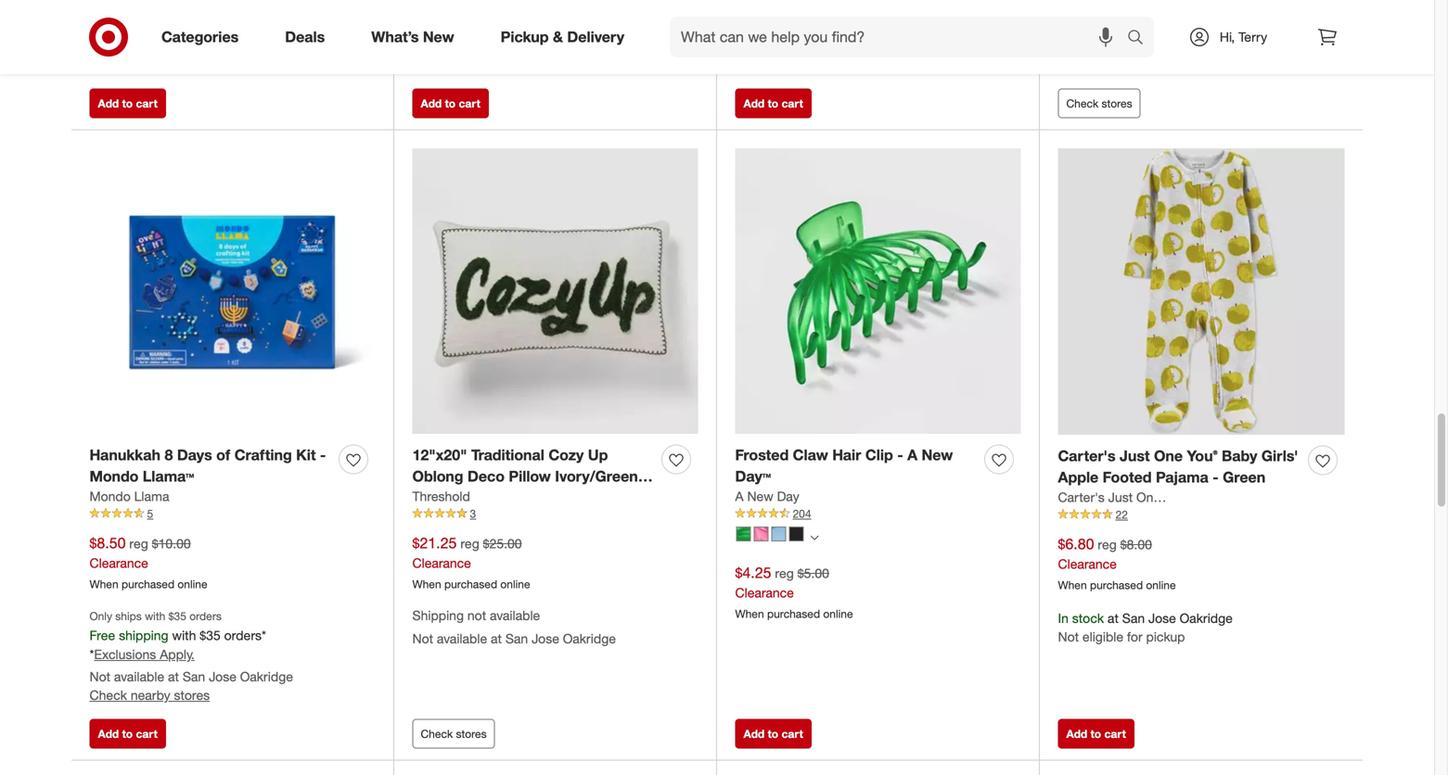 Task type: locate. For each thing, give the bounding box(es) containing it.
jose inside * exclusions apply. not available at san jose oakridge check nearby stores
[[855, 38, 882, 54]]

* inside * exclusions apply. not available at san jose oakridge check nearby stores
[[735, 16, 740, 32]]

new right what's
[[423, 28, 454, 46]]

0 vertical spatial carter's
[[1058, 447, 1116, 466]]

footed
[[1103, 469, 1152, 487]]

clearance for $6.80
[[1058, 556, 1117, 572]]

new inside frosted claw hair clip - a new day™
[[922, 447, 953, 465]]

0 horizontal spatial a
[[735, 489, 744, 505]]

hanukkah 8 days of crafting kit - mondo llama™ image
[[90, 149, 375, 434], [90, 149, 375, 434]]

2 horizontal spatial new
[[922, 447, 953, 465]]

1 vertical spatial *
[[90, 647, 94, 663]]

1 vertical spatial check stores button
[[412, 720, 495, 750]]

clearance
[[90, 555, 148, 572], [412, 555, 471, 572], [1058, 556, 1117, 572], [735, 585, 794, 601]]

0 vertical spatial check nearby stores button
[[735, 56, 856, 74]]

online inside $6.80 reg $8.00 clearance when purchased online
[[1146, 578, 1176, 592]]

mondo
[[90, 468, 139, 486], [90, 489, 131, 505]]

oblong
[[412, 468, 464, 486]]

online inside $4.25 reg $5.00 clearance when purchased online
[[823, 607, 853, 621]]

when down $4.25
[[735, 607, 764, 621]]

-
[[320, 447, 326, 465], [898, 447, 904, 465], [642, 468, 648, 486], [1213, 469, 1219, 487]]

reg left $8.00
[[1098, 537, 1117, 553]]

when up only at left
[[90, 578, 118, 591]]

a new day link
[[735, 488, 800, 506]]

hair
[[833, 447, 862, 465]]

reg right $8.50
[[129, 536, 148, 552]]

not inside in stock at  san jose oakridge not eligible for pickup
[[1058, 629, 1079, 646]]

apple
[[1058, 469, 1099, 487]]

reg down 3
[[461, 536, 480, 552]]

one for you
[[1137, 489, 1161, 506]]

1 vertical spatial a
[[735, 489, 744, 505]]

clearance inside $6.80 reg $8.00 clearance when purchased online
[[1058, 556, 1117, 572]]

when inside $4.25 reg $5.00 clearance when purchased online
[[735, 607, 764, 621]]

days
[[177, 447, 212, 465]]

0 horizontal spatial apply.
[[160, 647, 195, 663]]

clearance for $4.25
[[735, 585, 794, 601]]

1 horizontal spatial $35
[[200, 628, 221, 644]]

- right 'ivory/green'
[[642, 468, 648, 486]]

0 horizontal spatial exclusions
[[94, 647, 156, 663]]

$35 down orders at bottom left
[[200, 628, 221, 644]]

when inside $6.80 reg $8.00 clearance when purchased online
[[1058, 578, 1087, 592]]

not inside * exclusions apply. not available at san jose oakridge check nearby stores
[[735, 38, 756, 54]]

san inside the only ships with $35 orders free shipping with $35 orders* * exclusions apply. not available at san jose oakridge check nearby stores
[[183, 669, 205, 686]]

$10.00
[[152, 536, 191, 552]]

crafting
[[234, 447, 292, 465]]

a new day
[[735, 489, 800, 505]]

online up orders at bottom left
[[178, 578, 207, 591]]

with
[[145, 610, 165, 624], [172, 628, 196, 644]]

not
[[468, 608, 486, 624]]

a down day™
[[735, 489, 744, 505]]

- down you®️
[[1213, 469, 1219, 487]]

1 vertical spatial mondo
[[90, 489, 131, 505]]

online up in stock at  san jose oakridge not eligible for pickup
[[1146, 578, 1176, 592]]

1 vertical spatial check nearby stores button
[[90, 687, 210, 705]]

new for what's new
[[423, 28, 454, 46]]

online for $21.25
[[501, 578, 530, 591]]

* inside the only ships with $35 orders free shipping with $35 orders* * exclusions apply. not available at san jose oakridge check nearby stores
[[90, 647, 94, 663]]

frosted claw hair clip - a new day™ image
[[735, 149, 1021, 434], [735, 149, 1021, 434]]

add to cart
[[98, 97, 158, 111], [421, 97, 481, 111], [744, 97, 803, 111], [98, 728, 158, 742], [744, 728, 803, 742], [1067, 728, 1126, 742]]

with down orders at bottom left
[[172, 628, 196, 644]]

black image
[[789, 527, 804, 542]]

0 vertical spatial a
[[908, 447, 918, 465]]

only
[[90, 610, 112, 624]]

0 vertical spatial new
[[423, 28, 454, 46]]

just
[[1120, 447, 1150, 466], [1109, 489, 1133, 506]]

deals link
[[269, 17, 348, 58]]

0 vertical spatial with
[[145, 610, 165, 624]]

new inside a new day link
[[747, 489, 774, 505]]

when up in
[[1058, 578, 1087, 592]]

online inside $21.25 reg $25.00 clearance when purchased online
[[501, 578, 530, 591]]

categories link
[[146, 17, 262, 58]]

reg for $21.25
[[461, 536, 480, 552]]

$35
[[169, 610, 186, 624], [200, 628, 221, 644]]

online for $4.25
[[823, 607, 853, 621]]

clearance inside "$8.50 reg $10.00 clearance when purchased online"
[[90, 555, 148, 572]]

frosted claw hair clip - a new day™
[[735, 447, 953, 486]]

available
[[1083, 1, 1133, 17], [760, 38, 810, 54], [490, 608, 540, 624], [437, 631, 487, 647], [114, 669, 164, 686]]

just for you®️
[[1120, 447, 1150, 466]]

pickup
[[501, 28, 549, 46]]

san
[[1151, 1, 1174, 17], [829, 38, 851, 54], [1123, 611, 1145, 627], [506, 631, 528, 647], [183, 669, 205, 686]]

carter's down apple on the right bottom of page
[[1058, 489, 1105, 506]]

claw
[[793, 447, 828, 465]]

not
[[1058, 1, 1079, 17], [735, 38, 756, 54], [1058, 629, 1079, 646], [412, 631, 433, 647], [90, 669, 110, 686]]

clearance inside $21.25 reg $25.00 clearance when purchased online
[[412, 555, 471, 572]]

frosted
[[735, 447, 789, 465]]

1 vertical spatial exclusions
[[94, 647, 156, 663]]

carter's up apple on the right bottom of page
[[1058, 447, 1116, 466]]

purchased down $5.00
[[767, 607, 820, 621]]

not available at san jose oakridge
[[1058, 1, 1262, 17]]

online inside "$8.50 reg $10.00 clearance when purchased online"
[[178, 578, 207, 591]]

1 vertical spatial with
[[172, 628, 196, 644]]

add to cart button
[[90, 89, 166, 119], [412, 89, 489, 119], [735, 89, 812, 119], [90, 720, 166, 750], [735, 720, 812, 750], [1058, 720, 1135, 750]]

online down $25.00 on the left bottom of page
[[501, 578, 530, 591]]

$8.00
[[1121, 537, 1152, 553]]

1 horizontal spatial nearby
[[777, 57, 816, 73]]

new down day™
[[747, 489, 774, 505]]

one
[[1154, 447, 1183, 466], [1137, 489, 1161, 506]]

0 vertical spatial check stores
[[1067, 97, 1133, 111]]

hi, terry
[[1220, 29, 1268, 45]]

new right clip
[[922, 447, 953, 465]]

purchased for $21.25
[[444, 578, 497, 591]]

clearance for $8.50
[[90, 555, 148, 572]]

available inside the only ships with $35 orders free shipping with $35 orders* * exclusions apply. not available at san jose oakridge check nearby stores
[[114, 669, 164, 686]]

0 horizontal spatial $35
[[169, 610, 186, 624]]

mondo llama link
[[90, 488, 169, 506]]

1 horizontal spatial apply.
[[806, 16, 841, 32]]

clearance down $4.25
[[735, 585, 794, 601]]

online down $5.00
[[823, 607, 853, 621]]

when
[[90, 578, 118, 591], [412, 578, 441, 591], [1058, 578, 1087, 592], [735, 607, 764, 621]]

check stores button
[[1058, 89, 1141, 119], [412, 720, 495, 750]]

reg left $5.00
[[775, 566, 794, 582]]

0 vertical spatial apply.
[[806, 16, 841, 32]]

with up shipping
[[145, 610, 165, 624]]

carter's for carter's just one you®️ baby girls' apple footed pajama - green
[[1058, 447, 1116, 466]]

purchased up stock
[[1090, 578, 1143, 592]]

mondo left llama
[[90, 489, 131, 505]]

2 carter's from the top
[[1058, 489, 1105, 506]]

when up the shipping
[[412, 578, 441, 591]]

0 horizontal spatial nearby
[[131, 688, 170, 704]]

$25.00
[[483, 536, 522, 552]]

carter's for carter's just one you
[[1058, 489, 1105, 506]]

purchased inside $21.25 reg $25.00 clearance when purchased online
[[444, 578, 497, 591]]

just up 22
[[1109, 489, 1133, 506]]

carter's inside carter's just one you®️ baby girls' apple footed pajama - green
[[1058, 447, 1116, 466]]

reg inside $4.25 reg $5.00 clearance when purchased online
[[775, 566, 794, 582]]

12"x20" traditional cozy up oblong deco pillow ivory/green - threshold™ image
[[412, 149, 698, 434], [412, 149, 698, 434]]

$6.80 reg $8.00 clearance when purchased online
[[1058, 535, 1176, 592]]

0 horizontal spatial new
[[423, 28, 454, 46]]

when for $6.80
[[1058, 578, 1087, 592]]

threshold
[[412, 489, 470, 505]]

hanukkah 8 days of crafting kit - mondo llama™
[[90, 447, 326, 486]]

just for you
[[1109, 489, 1133, 506]]

not inside shipping not available not available at san jose oakridge
[[412, 631, 433, 647]]

1 vertical spatial $35
[[200, 628, 221, 644]]

jose inside in stock at  san jose oakridge not eligible for pickup
[[1149, 611, 1176, 627]]

threshold™
[[412, 489, 492, 507]]

oakridge inside * exclusions apply. not available at san jose oakridge check nearby stores
[[886, 38, 939, 54]]

0 vertical spatial nearby
[[777, 57, 816, 73]]

reg inside "$8.50 reg $10.00 clearance when purchased online"
[[129, 536, 148, 552]]

1 vertical spatial nearby
[[131, 688, 170, 704]]

check stores
[[1067, 97, 1133, 111], [421, 728, 487, 742]]

0 vertical spatial exclusions
[[740, 16, 802, 32]]

when inside "$8.50 reg $10.00 clearance when purchased online"
[[90, 578, 118, 591]]

pink image
[[754, 527, 769, 542]]

terry
[[1239, 29, 1268, 45]]

1 carter's from the top
[[1058, 447, 1116, 466]]

purchased inside $6.80 reg $8.00 clearance when purchased online
[[1090, 578, 1143, 592]]

purchased up ships
[[122, 578, 175, 591]]

reg inside $21.25 reg $25.00 clearance when purchased online
[[461, 536, 480, 552]]

2 mondo from the top
[[90, 489, 131, 505]]

- right clip
[[898, 447, 904, 465]]

clearance down $21.25
[[412, 555, 471, 572]]

clearance down $6.80
[[1058, 556, 1117, 572]]

oakridge inside the only ships with $35 orders free shipping with $35 orders* * exclusions apply. not available at san jose oakridge check nearby stores
[[240, 669, 293, 686]]

eligible
[[1083, 629, 1124, 646]]

0 vertical spatial just
[[1120, 447, 1150, 466]]

$4.25 reg $5.00 clearance when purchased online
[[735, 564, 853, 621]]

just inside carter's just one you®️ baby girls' apple footed pajama - green
[[1120, 447, 1150, 466]]

1 horizontal spatial a
[[908, 447, 918, 465]]

exclusions inside * exclusions apply. not available at san jose oakridge check nearby stores
[[740, 16, 802, 32]]

1 horizontal spatial check stores
[[1067, 97, 1133, 111]]

one for you®️
[[1154, 447, 1183, 466]]

1 vertical spatial exclusions apply. button
[[94, 646, 195, 665]]

exclusions apply. button
[[740, 15, 841, 34], [94, 646, 195, 665]]

oakridge inside shipping not available not available at san jose oakridge
[[563, 631, 616, 647]]

mondo down hanukkah at bottom left
[[90, 468, 139, 486]]

nearby
[[777, 57, 816, 73], [131, 688, 170, 704]]

clearance inside $4.25 reg $5.00 clearance when purchased online
[[735, 585, 794, 601]]

jose inside the only ships with $35 orders free shipping with $35 orders* * exclusions apply. not available at san jose oakridge check nearby stores
[[209, 669, 237, 686]]

nearby inside the only ships with $35 orders free shipping with $35 orders* * exclusions apply. not available at san jose oakridge check nearby stores
[[131, 688, 170, 704]]

purchased up not
[[444, 578, 497, 591]]

1 vertical spatial new
[[922, 447, 953, 465]]

exclusions
[[740, 16, 802, 32], [94, 647, 156, 663]]

traditional
[[471, 447, 545, 465]]

one inside carter's just one you®️ baby girls' apple footed pajama - green
[[1154, 447, 1183, 466]]

1 mondo from the top
[[90, 468, 139, 486]]

0 horizontal spatial *
[[90, 647, 94, 663]]

0 vertical spatial $35
[[169, 610, 186, 624]]

llama™
[[143, 468, 194, 486]]

at
[[1137, 1, 1148, 17], [814, 38, 825, 54], [1108, 611, 1119, 627], [491, 631, 502, 647], [168, 669, 179, 686]]

1 vertical spatial check stores
[[421, 728, 487, 742]]

categories
[[161, 28, 239, 46]]

0 horizontal spatial check stores
[[421, 728, 487, 742]]

carter's just one you®️ baby girls' apple footed pajama - green image
[[1058, 149, 1345, 435], [1058, 149, 1345, 435]]

clearance down $8.50
[[90, 555, 148, 572]]

- inside carter's just one you®️ baby girls' apple footed pajama - green
[[1213, 469, 1219, 487]]

online
[[178, 578, 207, 591], [501, 578, 530, 591], [1146, 578, 1176, 592], [823, 607, 853, 621]]

stores inside the only ships with $35 orders free shipping with $35 orders* * exclusions apply. not available at san jose oakridge check nearby stores
[[174, 688, 210, 704]]

0 vertical spatial check stores button
[[1058, 89, 1141, 119]]

0 horizontal spatial exclusions apply. button
[[94, 646, 195, 665]]

1 horizontal spatial new
[[747, 489, 774, 505]]

at inside shipping not available not available at san jose oakridge
[[491, 631, 502, 647]]

one left you
[[1137, 489, 1161, 506]]

0 vertical spatial exclusions apply. button
[[740, 15, 841, 34]]

0 vertical spatial *
[[735, 16, 740, 32]]

of
[[216, 447, 230, 465]]

one up the pajama at the right bottom of page
[[1154, 447, 1183, 466]]

nearby inside * exclusions apply. not available at san jose oakridge check nearby stores
[[777, 57, 816, 73]]

2 vertical spatial new
[[747, 489, 774, 505]]

clearance for $21.25
[[412, 555, 471, 572]]

apply.
[[806, 16, 841, 32], [160, 647, 195, 663]]

1 horizontal spatial exclusions
[[740, 16, 802, 32]]

1 vertical spatial one
[[1137, 489, 1161, 506]]

reg
[[129, 536, 148, 552], [461, 536, 480, 552], [1098, 537, 1117, 553], [775, 566, 794, 582]]

when inside $21.25 reg $25.00 clearance when purchased online
[[412, 578, 441, 591]]

- right kit
[[320, 447, 326, 465]]

when for $4.25
[[735, 607, 764, 621]]

1 vertical spatial carter's
[[1058, 489, 1105, 506]]

pillow
[[509, 468, 551, 486]]

*
[[735, 16, 740, 32], [90, 647, 94, 663]]

1 horizontal spatial with
[[172, 628, 196, 644]]

purchased inside "$8.50 reg $10.00 clearance when purchased online"
[[122, 578, 175, 591]]

0 horizontal spatial check stores button
[[412, 720, 495, 750]]

reg inside $6.80 reg $8.00 clearance when purchased online
[[1098, 537, 1117, 553]]

free
[[90, 628, 115, 644]]

just up the footed
[[1120, 447, 1150, 466]]

to
[[122, 97, 133, 111], [445, 97, 456, 111], [768, 97, 779, 111], [122, 728, 133, 742], [768, 728, 779, 742], [1091, 728, 1102, 742]]

1 vertical spatial just
[[1109, 489, 1133, 506]]

$35 left orders at bottom left
[[169, 610, 186, 624]]

purchased inside $4.25 reg $5.00 clearance when purchased online
[[767, 607, 820, 621]]

what's new link
[[356, 17, 478, 58]]

1 vertical spatial apply.
[[160, 647, 195, 663]]

new for a new day
[[747, 489, 774, 505]]

0 vertical spatial mondo
[[90, 468, 139, 486]]

purchased for $6.80
[[1090, 578, 1143, 592]]

0 vertical spatial one
[[1154, 447, 1183, 466]]

$21.25 reg $25.00 clearance when purchased online
[[412, 535, 530, 591]]

oakridge
[[1209, 1, 1262, 17], [886, 38, 939, 54], [1180, 611, 1233, 627], [563, 631, 616, 647], [240, 669, 293, 686]]

a right clip
[[908, 447, 918, 465]]

kit
[[296, 447, 316, 465]]

new inside the what's new link
[[423, 28, 454, 46]]

1 horizontal spatial *
[[735, 16, 740, 32]]

jose inside shipping not available not available at san jose oakridge
[[532, 631, 559, 647]]



Task type: vqa. For each thing, say whether or not it's contained in the screenshot.
"Wondershop™"
no



Task type: describe. For each thing, give the bounding box(es) containing it.
What can we help you find? suggestions appear below search field
[[670, 17, 1132, 58]]

san inside in stock at  san jose oakridge not eligible for pickup
[[1123, 611, 1145, 627]]

shipping
[[412, 608, 464, 624]]

carter's just one you link
[[1058, 489, 1186, 507]]

what's
[[371, 28, 419, 46]]

hanukkah 8 days of crafting kit - mondo llama™ link
[[90, 445, 332, 488]]

oakridge inside in stock at  san jose oakridge not eligible for pickup
[[1180, 611, 1233, 627]]

girls'
[[1262, 447, 1299, 466]]

22 link
[[1058, 507, 1345, 523]]

at inside in stock at  san jose oakridge not eligible for pickup
[[1108, 611, 1119, 627]]

$8.50
[[90, 535, 126, 553]]

llama
[[134, 489, 169, 505]]

$5.00
[[798, 566, 830, 582]]

5 link
[[90, 506, 375, 522]]

search
[[1119, 30, 1164, 48]]

mondo inside 'link'
[[90, 489, 131, 505]]

$8.50 reg $10.00 clearance when purchased online
[[90, 535, 207, 591]]

at inside the only ships with $35 orders free shipping with $35 orders* * exclusions apply. not available at san jose oakridge check nearby stores
[[168, 669, 179, 686]]

deals
[[285, 28, 325, 46]]

ivory/green
[[555, 468, 638, 486]]

orders
[[190, 610, 222, 624]]

available inside * exclusions apply. not available at san jose oakridge check nearby stores
[[760, 38, 810, 54]]

baby
[[1222, 447, 1258, 466]]

up
[[588, 447, 608, 465]]

22
[[1116, 508, 1128, 522]]

green image
[[736, 527, 751, 542]]

$21.25
[[412, 535, 457, 553]]

deco
[[468, 468, 505, 486]]

all colors image
[[811, 534, 819, 542]]

* exclusions apply. not available at san jose oakridge check nearby stores
[[735, 16, 939, 73]]

exclusions inside the only ships with $35 orders free shipping with $35 orders* * exclusions apply. not available at san jose oakridge check nearby stores
[[94, 647, 156, 663]]

0 horizontal spatial with
[[145, 610, 165, 624]]

online for $6.80
[[1146, 578, 1176, 592]]

check stores for bottom check stores button
[[421, 728, 487, 742]]

ships
[[115, 610, 142, 624]]

- inside frosted claw hair clip - a new day™
[[898, 447, 904, 465]]

shipping not available not available at san jose oakridge
[[412, 608, 616, 647]]

at inside * exclusions apply. not available at san jose oakridge check nearby stores
[[814, 38, 825, 54]]

blue image
[[772, 527, 786, 542]]

apply. inside * exclusions apply. not available at san jose oakridge check nearby stores
[[806, 16, 841, 32]]

online for $8.50
[[178, 578, 207, 591]]

check inside * exclusions apply. not available at san jose oakridge check nearby stores
[[735, 57, 773, 73]]

12"x20"
[[412, 447, 467, 465]]

reg for $8.50
[[129, 536, 148, 552]]

apply. inside the only ships with $35 orders free shipping with $35 orders* * exclusions apply. not available at san jose oakridge check nearby stores
[[160, 647, 195, 663]]

in stock at  san jose oakridge not eligible for pickup
[[1058, 611, 1233, 646]]

in
[[1058, 611, 1069, 627]]

&
[[553, 28, 563, 46]]

$6.80
[[1058, 535, 1095, 554]]

0 horizontal spatial check nearby stores button
[[90, 687, 210, 705]]

carter's just one you®️ baby girls' apple footed pajama - green
[[1058, 447, 1299, 487]]

only ships with $35 orders free shipping with $35 orders* * exclusions apply. not available at san jose oakridge check nearby stores
[[90, 610, 293, 704]]

day™
[[735, 468, 771, 486]]

check inside the only ships with $35 orders free shipping with $35 orders* * exclusions apply. not available at san jose oakridge check nearby stores
[[90, 688, 127, 704]]

you®️
[[1187, 447, 1218, 466]]

purchased for $8.50
[[122, 578, 175, 591]]

san inside * exclusions apply. not available at san jose oakridge check nearby stores
[[829, 38, 851, 54]]

204 link
[[735, 506, 1021, 522]]

- inside hanukkah 8 days of crafting kit - mondo llama™
[[320, 447, 326, 465]]

shipping
[[119, 628, 168, 644]]

purchased for $4.25
[[767, 607, 820, 621]]

a inside frosted claw hair clip - a new day™
[[908, 447, 918, 465]]

carter's just one you
[[1058, 489, 1186, 506]]

search button
[[1119, 17, 1164, 61]]

all colors element
[[811, 531, 819, 542]]

$4.25
[[735, 564, 772, 582]]

when for $21.25
[[412, 578, 441, 591]]

delivery
[[567, 28, 625, 46]]

hanukkah
[[90, 447, 161, 465]]

carter's just one you®️ baby girls' apple footed pajama - green link
[[1058, 446, 1301, 489]]

threshold link
[[412, 488, 470, 506]]

for
[[1127, 629, 1143, 646]]

pickup & delivery
[[501, 28, 625, 46]]

3 link
[[412, 506, 698, 522]]

5
[[147, 507, 153, 521]]

1 horizontal spatial check stores button
[[1058, 89, 1141, 119]]

hi,
[[1220, 29, 1235, 45]]

stock
[[1073, 611, 1104, 627]]

mondo llama
[[90, 489, 169, 505]]

clip
[[866, 447, 893, 465]]

204
[[793, 507, 812, 521]]

12"x20" traditional cozy up oblong deco pillow ivory/green - threshold™ link
[[412, 445, 655, 507]]

you
[[1165, 489, 1186, 506]]

pickup
[[1147, 629, 1185, 646]]

what's new
[[371, 28, 454, 46]]

day
[[777, 489, 800, 505]]

mondo inside hanukkah 8 days of crafting kit - mondo llama™
[[90, 468, 139, 486]]

1 horizontal spatial exclusions apply. button
[[740, 15, 841, 34]]

8
[[165, 447, 173, 465]]

pajama
[[1156, 469, 1209, 487]]

reg for $4.25
[[775, 566, 794, 582]]

stores inside * exclusions apply. not available at san jose oakridge check nearby stores
[[820, 57, 856, 73]]

check stores for the right check stores button
[[1067, 97, 1133, 111]]

pickup & delivery link
[[485, 17, 648, 58]]

frosted claw hair clip - a new day™ link
[[735, 445, 978, 488]]

reg for $6.80
[[1098, 537, 1117, 553]]

green
[[1223, 469, 1266, 487]]

when for $8.50
[[90, 578, 118, 591]]

orders*
[[224, 628, 266, 644]]

1 horizontal spatial check nearby stores button
[[735, 56, 856, 74]]

san inside shipping not available not available at san jose oakridge
[[506, 631, 528, 647]]

- inside 12"x20" traditional cozy up oblong deco pillow ivory/green - threshold™
[[642, 468, 648, 486]]

cozy
[[549, 447, 584, 465]]

not inside the only ships with $35 orders free shipping with $35 orders* * exclusions apply. not available at san jose oakridge check nearby stores
[[90, 669, 110, 686]]

3
[[470, 507, 476, 521]]



